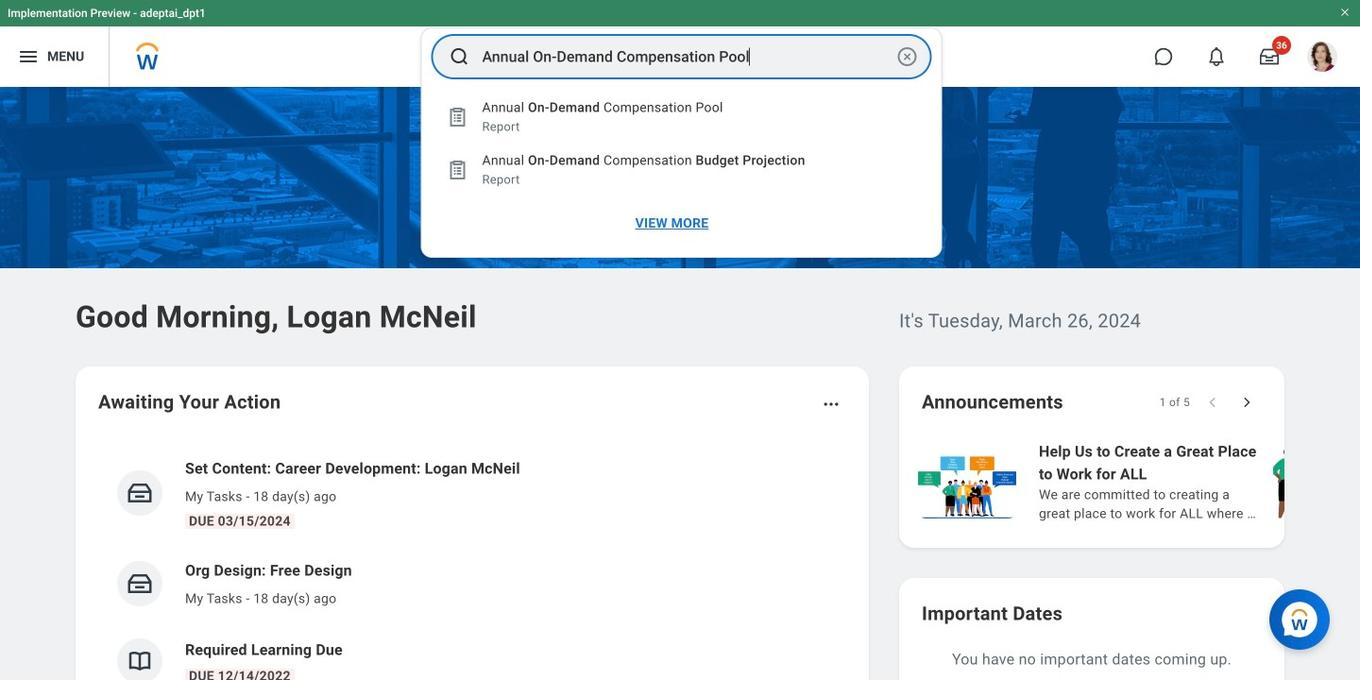 Task type: describe. For each thing, give the bounding box(es) containing it.
notifications large image
[[1207, 47, 1226, 66]]

2 clipboard image from the top
[[446, 159, 469, 181]]

inbox large image
[[1260, 47, 1279, 66]]

justify image
[[17, 45, 40, 68]]

0 horizontal spatial list
[[98, 442, 847, 680]]

chevron right small image
[[1238, 393, 1257, 412]]

search image
[[448, 45, 471, 68]]

book open image
[[126, 647, 154, 676]]

close environment banner image
[[1340, 7, 1351, 18]]

1 clipboard image from the top
[[446, 106, 469, 128]]

inbox image
[[126, 570, 154, 598]]

Search Workday  search field
[[482, 36, 892, 77]]



Task type: vqa. For each thing, say whether or not it's contained in the screenshot.
list
yes



Task type: locate. For each thing, give the bounding box(es) containing it.
x circle image
[[896, 45, 919, 68]]

suggested results list box
[[422, 91, 942, 246]]

list
[[915, 438, 1361, 525], [98, 442, 847, 680]]

0 vertical spatial clipboard image
[[446, 106, 469, 128]]

None search field
[[421, 27, 942, 258]]

chevron left small image
[[1204, 393, 1223, 412]]

1 horizontal spatial list
[[915, 438, 1361, 525]]

banner
[[0, 0, 1361, 87]]

1 vertical spatial clipboard image
[[446, 159, 469, 181]]

profile logan mcneil image
[[1308, 42, 1338, 76]]

status
[[1160, 395, 1190, 410]]

inbox image
[[126, 479, 154, 507]]

clipboard image
[[446, 106, 469, 128], [446, 159, 469, 181]]

main content
[[0, 87, 1361, 680]]



